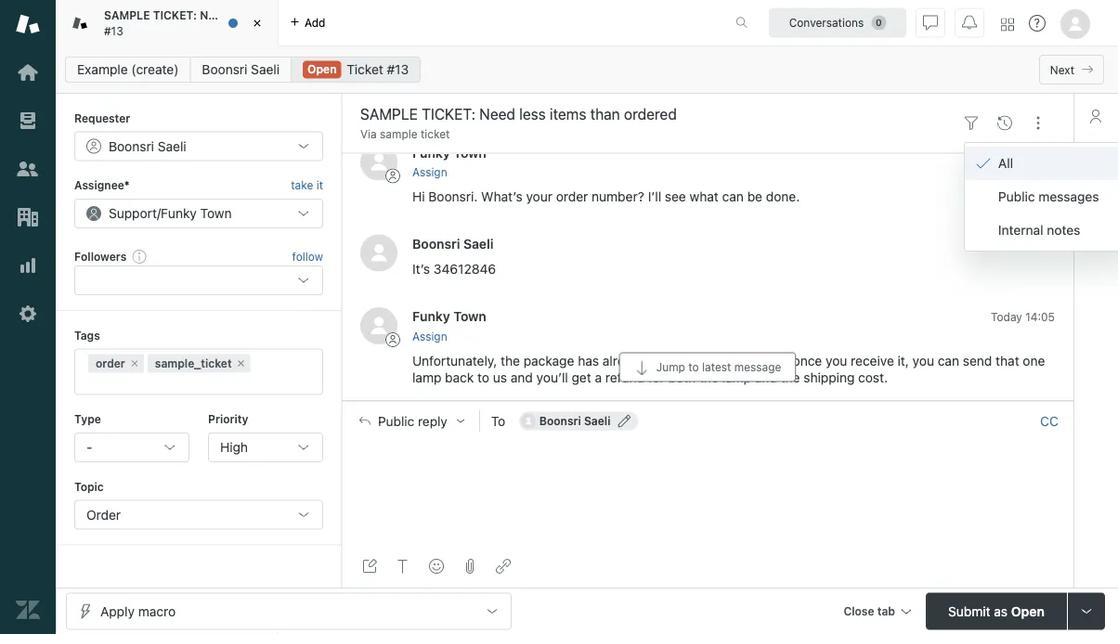 Task type: locate. For each thing, give the bounding box(es) containing it.
town for hi
[[454, 145, 487, 160]]

funky town link up unfortunately,
[[413, 309, 487, 324]]

today 14:04
[[991, 147, 1056, 160]]

high button
[[208, 433, 323, 463]]

zendesk support image
[[16, 12, 40, 36]]

receive
[[851, 353, 895, 368]]

town for unfortunately,
[[454, 309, 487, 324]]

1 funky town assign from the top
[[413, 145, 487, 179]]

1 vertical spatial can
[[938, 353, 960, 368]]

3 avatar image from the top
[[361, 308, 398, 345]]

funky town assign up unfortunately,
[[413, 309, 487, 343]]

town up boonsri.
[[454, 145, 487, 160]]

14:05 for it's 34612846
[[1026, 238, 1056, 251]]

funky down it's
[[413, 309, 451, 324]]

0 vertical spatial funky town assign
[[413, 145, 487, 179]]

1 avatar image from the top
[[361, 143, 398, 181]]

assign button
[[413, 164, 448, 181], [413, 328, 448, 345]]

0 vertical spatial today
[[991, 147, 1023, 160]]

assign button for unfortunately,
[[413, 328, 448, 345]]

boonsri saeli down the requester
[[109, 138, 186, 154]]

sample
[[380, 128, 418, 141]]

2 vertical spatial funky
[[413, 309, 451, 324]]

0 horizontal spatial remove image
[[129, 358, 140, 369]]

you up shipping
[[826, 353, 848, 368]]

1 today 14:05 from the top
[[992, 238, 1056, 251]]

1 horizontal spatial public
[[999, 189, 1036, 204]]

boonsri
[[202, 62, 248, 77], [109, 138, 154, 154], [413, 236, 460, 252], [540, 415, 582, 428]]

conversationlabel log
[[342, 129, 1074, 401]]

0 vertical spatial boonsri saeli link
[[190, 57, 292, 83]]

insert emojis image
[[429, 559, 444, 574]]

order down tags
[[96, 357, 125, 370]]

2 funky town link from the top
[[413, 309, 487, 324]]

saeli up support / funky town
[[158, 138, 186, 154]]

0 vertical spatial #13
[[104, 24, 123, 37]]

remove image left sample_ticket
[[129, 358, 140, 369]]

can inside unfortunately, the package has already left our warehouse. but once you receive it, you can send that one lamp back to us and you'll get a refund for both the lamp and the shipping cost.
[[938, 353, 960, 368]]

add
[[305, 16, 326, 29]]

can left send
[[938, 353, 960, 368]]

1 vertical spatial open
[[1012, 604, 1045, 619]]

menu
[[965, 142, 1119, 252]]

#13 right the ticket
[[387, 62, 409, 77]]

requester
[[74, 112, 130, 125]]

2 assign from the top
[[413, 330, 448, 343]]

#13 tab
[[56, 0, 279, 46]]

assign up hi
[[413, 166, 448, 179]]

public up internal at the top of the page
[[999, 189, 1036, 204]]

order inside conversationlabel log
[[556, 189, 589, 204]]

today down events icon at the top of the page
[[991, 147, 1023, 160]]

views image
[[16, 109, 40, 133]]

followers
[[74, 250, 127, 263]]

as
[[995, 604, 1008, 619]]

take it button
[[291, 176, 323, 195]]

menu containing all
[[965, 142, 1119, 252]]

town
[[454, 145, 487, 160], [200, 206, 232, 221], [454, 309, 487, 324]]

boonsri inside secondary element
[[202, 62, 248, 77]]

0 vertical spatial avatar image
[[361, 143, 398, 181]]

ticket actions image
[[1032, 116, 1046, 131]]

additional actions image left internal at the top of the page
[[962, 237, 977, 252]]

2 assign button from the top
[[413, 328, 448, 345]]

Today 14:04 text field
[[991, 147, 1056, 160]]

town up unfortunately,
[[454, 309, 487, 324]]

0 vertical spatial open
[[308, 63, 337, 76]]

the down but
[[781, 370, 801, 385]]

to
[[491, 414, 506, 429]]

0 horizontal spatial boonsri saeli link
[[190, 57, 292, 83]]

to left us
[[478, 370, 490, 385]]

zendesk image
[[16, 598, 40, 623]]

1 vertical spatial additional actions image
[[962, 237, 977, 252]]

town right /
[[200, 206, 232, 221]]

the up us
[[501, 353, 520, 368]]

-
[[86, 440, 92, 455]]

0 horizontal spatial #13
[[104, 24, 123, 37]]

remove image right sample_ticket
[[236, 358, 247, 369]]

close image
[[248, 14, 267, 33]]

2 funky town assign from the top
[[413, 309, 487, 343]]

unfortunately,
[[413, 353, 497, 368]]

lamp down warehouse.
[[723, 370, 752, 385]]

2 vertical spatial town
[[454, 309, 487, 324]]

1 assign button from the top
[[413, 164, 448, 181]]

draft mode image
[[362, 559, 377, 574]]

and right us
[[511, 370, 533, 385]]

assign for unfortunately,
[[413, 330, 448, 343]]

follow button
[[292, 248, 323, 265]]

add attachment image
[[463, 559, 478, 574]]

funky right support at the top left
[[161, 206, 197, 221]]

(create)
[[131, 62, 179, 77]]

0 horizontal spatial to
[[478, 370, 490, 385]]

1 horizontal spatial boonsri saeli link
[[413, 236, 494, 252]]

1 horizontal spatial to
[[689, 361, 699, 374]]

0 vertical spatial town
[[454, 145, 487, 160]]

open left the ticket
[[308, 63, 337, 76]]

1 horizontal spatial can
[[938, 353, 960, 368]]

add link (cmd k) image
[[496, 559, 511, 574]]

1 horizontal spatial open
[[1012, 604, 1045, 619]]

1 horizontal spatial and
[[755, 370, 778, 385]]

boonsri saeli up it's 34612846
[[413, 236, 494, 252]]

1 today from the top
[[991, 147, 1023, 160]]

via
[[361, 128, 377, 141]]

support
[[109, 206, 157, 221]]

funky town link down ticket
[[413, 145, 487, 160]]

today down internal at the top of the page
[[992, 238, 1023, 251]]

followers element
[[74, 266, 323, 296]]

additional actions image for it's 34612846
[[962, 237, 977, 252]]

remove image
[[129, 358, 140, 369], [236, 358, 247, 369]]

1 vertical spatial 14:05
[[1026, 311, 1056, 324]]

boonsri saeli link up it's 34612846
[[413, 236, 494, 252]]

open
[[308, 63, 337, 76], [1012, 604, 1045, 619]]

1 horizontal spatial order
[[556, 189, 589, 204]]

public inside public reply dropdown button
[[378, 414, 415, 429]]

apps image
[[1089, 191, 1104, 205]]

#13 inside secondary element
[[387, 62, 409, 77]]

to inside unfortunately, the package has already left our warehouse. but once you receive it, you can send that one lamp back to us and you'll get a refund for both the lamp and the shipping cost.
[[478, 370, 490, 385]]

funky town link
[[413, 145, 487, 160], [413, 309, 487, 324]]

open right as
[[1012, 604, 1045, 619]]

1 vertical spatial avatar image
[[361, 235, 398, 272]]

you right "it,"
[[913, 353, 935, 368]]

boonsri down the requester
[[109, 138, 154, 154]]

be
[[748, 189, 763, 204]]

1 additional actions image from the top
[[962, 146, 976, 160]]

remove image for order
[[129, 358, 140, 369]]

1 funky town link from the top
[[413, 145, 487, 160]]

1 you from the left
[[826, 353, 848, 368]]

1 horizontal spatial #13
[[387, 62, 409, 77]]

assign
[[413, 166, 448, 179], [413, 330, 448, 343]]

once
[[793, 353, 823, 368]]

next
[[1051, 63, 1075, 76]]

1 vertical spatial assign button
[[413, 328, 448, 345]]

funky town assign down ticket
[[413, 145, 487, 179]]

public left reply
[[378, 414, 415, 429]]

0 vertical spatial funky
[[413, 145, 451, 160]]

public messages
[[999, 189, 1100, 204]]

1 horizontal spatial lamp
[[723, 370, 752, 385]]

support / funky town
[[109, 206, 232, 221]]

boonsri saeli link
[[190, 57, 292, 83], [413, 236, 494, 252]]

funky town assign
[[413, 145, 487, 179], [413, 309, 487, 343]]

public reply button
[[343, 402, 479, 441]]

today 14:05 for it's 34612846
[[992, 238, 1056, 251]]

public inside public messages menu item
[[999, 189, 1036, 204]]

warehouse.
[[697, 353, 766, 368]]

today for receive
[[992, 311, 1023, 324]]

edit user image
[[618, 415, 631, 428]]

14:05 down internal notes
[[1026, 238, 1056, 251]]

1 horizontal spatial you
[[913, 353, 935, 368]]

order
[[556, 189, 589, 204], [96, 357, 125, 370]]

what's
[[481, 189, 523, 204]]

additional actions image down filter image
[[962, 146, 976, 160]]

boonsri saeli link down "close" icon
[[190, 57, 292, 83]]

both
[[669, 370, 696, 385]]

order right the your
[[556, 189, 589, 204]]

1 14:05 from the top
[[1026, 238, 1056, 251]]

0 horizontal spatial you
[[826, 353, 848, 368]]

0 vertical spatial funky town link
[[413, 145, 487, 160]]

zendesk products image
[[1002, 18, 1015, 31]]

funky town link for hi
[[413, 145, 487, 160]]

avatar image for hi boonsri. what's your order number? i'll see what can be done.
[[361, 143, 398, 181]]

0 vertical spatial assign button
[[413, 164, 448, 181]]

boonsri right (create)
[[202, 62, 248, 77]]

your
[[526, 189, 553, 204]]

can left be
[[723, 189, 744, 204]]

saeli
[[251, 62, 280, 77], [158, 138, 186, 154], [464, 236, 494, 252], [584, 415, 611, 428]]

today 14:05
[[992, 238, 1056, 251], [992, 311, 1056, 324]]

1 vertical spatial public
[[378, 414, 415, 429]]

0 vertical spatial public
[[999, 189, 1036, 204]]

0 vertical spatial assign
[[413, 166, 448, 179]]

add button
[[279, 0, 337, 46]]

1 vertical spatial funky town link
[[413, 309, 487, 324]]

assign button up hi
[[413, 164, 448, 181]]

2 additional actions image from the top
[[962, 237, 977, 252]]

tags
[[74, 329, 100, 342]]

1 vertical spatial order
[[96, 357, 125, 370]]

knowledge image
[[1089, 150, 1104, 164]]

0 vertical spatial additional actions image
[[962, 146, 976, 160]]

2 14:05 from the top
[[1026, 311, 1056, 324]]

internal notes
[[999, 223, 1081, 238]]

0 horizontal spatial lamp
[[413, 370, 442, 385]]

1 remove image from the left
[[129, 358, 140, 369]]

Today 14:05 text field
[[992, 311, 1056, 324]]

displays possible ticket submission types image
[[1080, 605, 1095, 619]]

and down but
[[755, 370, 778, 385]]

0 horizontal spatial open
[[308, 63, 337, 76]]

to right jump
[[689, 361, 699, 374]]

2 remove image from the left
[[236, 358, 247, 369]]

saeli down "close" icon
[[251, 62, 280, 77]]

open inside secondary element
[[308, 63, 337, 76]]

1 vertical spatial today
[[992, 238, 1023, 251]]

get started image
[[16, 60, 40, 85]]

events image
[[998, 116, 1013, 131]]

the up hide composer image
[[700, 370, 719, 385]]

assign button up unfortunately,
[[413, 328, 448, 345]]

assignee*
[[74, 179, 130, 192]]

2 vertical spatial today
[[992, 311, 1023, 324]]

1 vertical spatial funky town assign
[[413, 309, 487, 343]]

boonsri saeli inside conversationlabel log
[[413, 236, 494, 252]]

reporting image
[[16, 254, 40, 278]]

funky
[[413, 145, 451, 160], [161, 206, 197, 221], [413, 309, 451, 324]]

funky down ticket
[[413, 145, 451, 160]]

34612846
[[434, 262, 496, 277]]

assign up unfortunately,
[[413, 330, 448, 343]]

saeli up 34612846
[[464, 236, 494, 252]]

1 vertical spatial assign
[[413, 330, 448, 343]]

0 vertical spatial today 14:05
[[992, 238, 1056, 251]]

14:05 for unfortunately, the package has already left our warehouse. but once you receive it, you can send that one lamp back to us and you'll get a refund for both the lamp and the shipping cost.
[[1026, 311, 1056, 324]]

today 14:05 up one on the bottom of page
[[992, 311, 1056, 324]]

avatar image
[[361, 143, 398, 181], [361, 235, 398, 272], [361, 308, 398, 345]]

0 vertical spatial order
[[556, 189, 589, 204]]

today 14:05 down internal at the top of the page
[[992, 238, 1056, 251]]

2 lamp from the left
[[723, 370, 752, 385]]

1 horizontal spatial remove image
[[236, 358, 247, 369]]

boonsri saeli down "close" icon
[[202, 62, 280, 77]]

2 and from the left
[[755, 370, 778, 385]]

example (create) button
[[65, 57, 191, 83]]

1 lamp from the left
[[413, 370, 442, 385]]

remove image for sample_ticket
[[236, 358, 247, 369]]

1 vertical spatial today 14:05
[[992, 311, 1056, 324]]

and
[[511, 370, 533, 385], [755, 370, 778, 385]]

0 horizontal spatial can
[[723, 189, 744, 204]]

14:05 up one on the bottom of page
[[1026, 311, 1056, 324]]

customers image
[[16, 157, 40, 181]]

1 vertical spatial town
[[200, 206, 232, 221]]

1 assign from the top
[[413, 166, 448, 179]]

assignee* element
[[74, 199, 323, 228]]

2 today 14:05 from the top
[[992, 311, 1056, 324]]

has
[[578, 353, 599, 368]]

0 horizontal spatial and
[[511, 370, 533, 385]]

today up that
[[992, 311, 1023, 324]]

lamp
[[413, 370, 442, 385], [723, 370, 752, 385]]

2 vertical spatial avatar image
[[361, 308, 398, 345]]

order
[[86, 507, 121, 523]]

type
[[74, 413, 101, 426]]

you'll
[[537, 370, 569, 385]]

the
[[501, 353, 520, 368], [700, 370, 719, 385], [781, 370, 801, 385]]

3 today from the top
[[992, 311, 1023, 324]]

you
[[826, 353, 848, 368], [913, 353, 935, 368]]

follow
[[292, 250, 323, 263]]

1 vertical spatial boonsri saeli link
[[413, 236, 494, 252]]

/
[[157, 206, 161, 221]]

1 vertical spatial #13
[[387, 62, 409, 77]]

can
[[723, 189, 744, 204], [938, 353, 960, 368]]

today 14:05 for unfortunately, the package has already left our warehouse. but once you receive it, you can send that one lamp back to us and you'll get a refund for both the lamp and the shipping cost.
[[992, 311, 1056, 324]]

#13 up example
[[104, 24, 123, 37]]

0 horizontal spatial public
[[378, 414, 415, 429]]

additional actions image
[[962, 146, 976, 160], [962, 237, 977, 252]]

close tab
[[844, 605, 896, 618]]

1 vertical spatial funky
[[161, 206, 197, 221]]

boonsri saeli inside secondary element
[[202, 62, 280, 77]]

lamp down unfortunately,
[[413, 370, 442, 385]]

boonsri.saeli@example.com image
[[521, 414, 536, 429]]

boonsri up it's
[[413, 236, 460, 252]]

0 vertical spatial 14:05
[[1026, 238, 1056, 251]]

funky town assign for unfortunately,
[[413, 309, 487, 343]]

it,
[[898, 353, 910, 368]]



Task type: describe. For each thing, give the bounding box(es) containing it.
a
[[595, 370, 602, 385]]

boonsri.
[[429, 189, 478, 204]]

0 horizontal spatial order
[[96, 357, 125, 370]]

boonsri saeli inside requester element
[[109, 138, 186, 154]]

via sample ticket
[[361, 128, 450, 141]]

town inside assignee* element
[[200, 206, 232, 221]]

topic
[[74, 480, 104, 493]]

all
[[999, 156, 1014, 171]]

tab
[[878, 605, 896, 618]]

macro
[[138, 604, 176, 619]]

close
[[844, 605, 875, 618]]

already
[[603, 353, 647, 368]]

customer context image
[[1089, 109, 1104, 124]]

see
[[665, 189, 687, 204]]

it's
[[413, 262, 430, 277]]

cost.
[[859, 370, 888, 385]]

ticket #13
[[347, 62, 409, 77]]

submit
[[949, 604, 991, 619]]

hide composer image
[[701, 394, 716, 408]]

package
[[524, 353, 575, 368]]

2 horizontal spatial the
[[781, 370, 801, 385]]

boonsri saeli link inside secondary element
[[190, 57, 292, 83]]

secondary element
[[56, 51, 1119, 88]]

cc
[[1041, 414, 1059, 429]]

boonsri saeli down the get
[[540, 415, 611, 428]]

boonsri saeli link inside conversationlabel log
[[413, 236, 494, 252]]

#13 inside #13 tab
[[104, 24, 123, 37]]

jump to latest message
[[657, 361, 782, 374]]

- button
[[74, 433, 190, 463]]

conversations
[[790, 16, 865, 29]]

that
[[996, 353, 1020, 368]]

conversations button
[[769, 8, 907, 38]]

apply
[[100, 604, 135, 619]]

notifications image
[[963, 15, 978, 30]]

sample_ticket
[[155, 357, 232, 370]]

funky town assign for hi
[[413, 145, 487, 179]]

boonsri inside requester element
[[109, 138, 154, 154]]

high
[[220, 440, 248, 455]]

it's 34612846
[[413, 262, 496, 277]]

2 you from the left
[[913, 353, 935, 368]]

internal notes menu item
[[966, 214, 1119, 247]]

1 horizontal spatial the
[[700, 370, 719, 385]]

public for public messages
[[999, 189, 1036, 204]]

boonsri inside conversationlabel log
[[413, 236, 460, 252]]

i'll
[[648, 189, 662, 204]]

get
[[572, 370, 592, 385]]

notes
[[1048, 223, 1081, 238]]

us
[[493, 370, 507, 385]]

all menu item
[[966, 147, 1119, 180]]

latest
[[703, 361, 732, 374]]

14:04
[[1026, 147, 1056, 160]]

saeli inside secondary element
[[251, 62, 280, 77]]

shipping
[[804, 370, 855, 385]]

topic element
[[74, 500, 323, 530]]

avatar image for unfortunately, the package has already left our warehouse. but once you receive it, you can send that one lamp back to us and you'll get a refund for both the lamp and the shipping cost.
[[361, 308, 398, 345]]

send
[[964, 353, 993, 368]]

to inside button
[[689, 361, 699, 374]]

today for done.
[[991, 147, 1023, 160]]

info on adding followers image
[[132, 249, 147, 264]]

assign button for hi
[[413, 164, 448, 181]]

ticket
[[421, 128, 450, 141]]

funky for hi
[[413, 145, 451, 160]]

assign for hi
[[413, 166, 448, 179]]

Today 14:05 text field
[[992, 238, 1056, 251]]

funky for unfortunately,
[[413, 309, 451, 324]]

messages
[[1039, 189, 1100, 204]]

saeli left "edit user" image
[[584, 415, 611, 428]]

take
[[291, 179, 313, 192]]

0 horizontal spatial the
[[501, 353, 520, 368]]

admin image
[[16, 302, 40, 326]]

public reply
[[378, 414, 448, 429]]

jump
[[657, 361, 686, 374]]

submit as open
[[949, 604, 1045, 619]]

left
[[650, 353, 670, 368]]

tabs tab list
[[56, 0, 717, 46]]

public for public reply
[[378, 414, 415, 429]]

requester element
[[74, 131, 323, 161]]

it
[[317, 179, 323, 192]]

example
[[77, 62, 128, 77]]

message
[[735, 361, 782, 374]]

format text image
[[396, 559, 411, 574]]

Subject field
[[357, 103, 952, 125]]

ticket
[[347, 62, 384, 77]]

boonsri right 'boonsri.saeli@example.com' image
[[540, 415, 582, 428]]

saeli inside conversationlabel log
[[464, 236, 494, 252]]

organizations image
[[16, 205, 40, 230]]

additional actions image for hi boonsri. what's your order number? i'll see what can be done.
[[962, 146, 976, 160]]

public messages menu item
[[966, 180, 1119, 214]]

main element
[[0, 0, 56, 635]]

back
[[445, 370, 474, 385]]

2 avatar image from the top
[[361, 235, 398, 272]]

priority
[[208, 413, 248, 426]]

close tab button
[[836, 593, 919, 633]]

example (create)
[[77, 62, 179, 77]]

refund
[[606, 370, 645, 385]]

get help image
[[1030, 15, 1046, 32]]

unfortunately, the package has already left our warehouse. but once you receive it, you can send that one lamp back to us and you'll get a refund for both the lamp and the shipping cost.
[[413, 353, 1049, 385]]

next button
[[1040, 55, 1105, 85]]

but
[[769, 353, 790, 368]]

for
[[649, 370, 665, 385]]

what
[[690, 189, 719, 204]]

button displays agent's chat status as invisible. image
[[924, 15, 939, 30]]

done.
[[766, 189, 800, 204]]

hi
[[413, 189, 425, 204]]

1 and from the left
[[511, 370, 533, 385]]

our
[[674, 353, 693, 368]]

number?
[[592, 189, 645, 204]]

internal
[[999, 223, 1044, 238]]

cc button
[[1041, 413, 1059, 430]]

one
[[1024, 353, 1046, 368]]

hi boonsri. what's your order number? i'll see what can be done.
[[413, 189, 800, 204]]

jump to latest message button
[[620, 353, 797, 382]]

funky inside assignee* element
[[161, 206, 197, 221]]

filter image
[[965, 116, 980, 131]]

apply macro
[[100, 604, 176, 619]]

2 today from the top
[[992, 238, 1023, 251]]

funky town link for unfortunately,
[[413, 309, 487, 324]]

saeli inside requester element
[[158, 138, 186, 154]]

reply
[[418, 414, 448, 429]]

0 vertical spatial can
[[723, 189, 744, 204]]



Task type: vqa. For each thing, say whether or not it's contained in the screenshot.
the your to the middle
no



